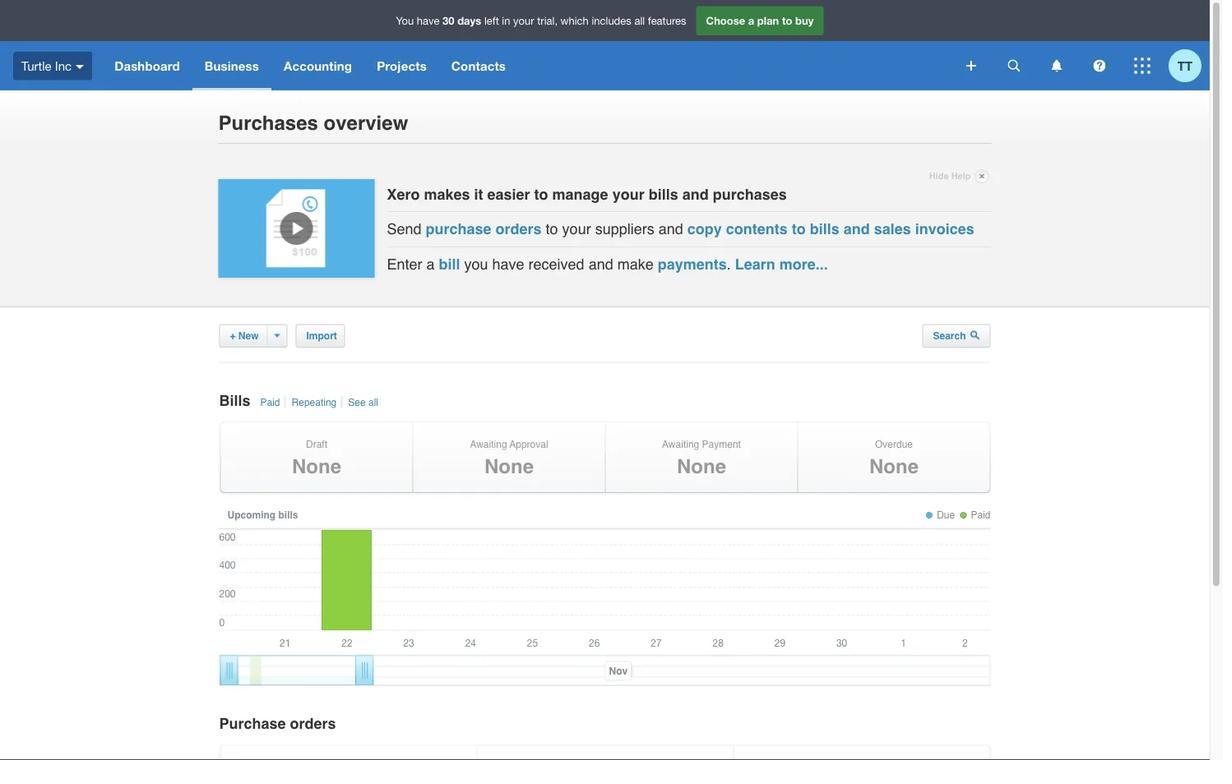 Task type: vqa. For each thing, say whether or not it's contained in the screenshot.
all
yes



Task type: locate. For each thing, give the bounding box(es) containing it.
orders
[[496, 221, 542, 238], [290, 716, 336, 733]]

a for enter
[[426, 256, 435, 273]]

see all
[[348, 397, 378, 408]]

and left copy on the top right
[[659, 221, 683, 238]]

navigation containing dashboard
[[102, 41, 955, 90]]

.
[[727, 256, 731, 273]]

3 none from the left
[[677, 456, 726, 478]]

repeating
[[292, 397, 337, 408]]

your right in
[[513, 14, 534, 27]]

purchase
[[219, 716, 286, 733]]

paid right bills
[[260, 397, 280, 408]]

plan
[[757, 14, 779, 27]]

1 horizontal spatial bills
[[649, 186, 678, 203]]

your inside banner
[[513, 14, 534, 27]]

makes
[[424, 186, 470, 203]]

and up copy on the top right
[[682, 186, 709, 203]]

0 vertical spatial a
[[748, 14, 754, 27]]

search link
[[922, 324, 991, 348]]

draft
[[306, 439, 327, 451]]

you
[[396, 14, 414, 27]]

a left bill
[[426, 256, 435, 273]]

1 vertical spatial a
[[426, 256, 435, 273]]

enter
[[387, 256, 422, 273]]

1 vertical spatial paid
[[971, 510, 991, 521]]

+ new
[[230, 330, 259, 342]]

hide help link
[[929, 167, 989, 186]]

turtle
[[21, 59, 52, 73]]

sales
[[874, 221, 911, 238]]

awaiting payment none
[[662, 439, 741, 478]]

to right easier
[[534, 186, 548, 203]]

bills up more...
[[810, 221, 839, 238]]

2 awaiting from the left
[[662, 439, 699, 451]]

navigation
[[102, 41, 955, 90]]

have
[[417, 14, 440, 27], [492, 256, 524, 273]]

none down payment
[[677, 456, 726, 478]]

bills right the 'upcoming'
[[278, 510, 298, 521]]

awaiting left payment
[[662, 439, 699, 451]]

1 vertical spatial your
[[612, 186, 645, 203]]

paid right due
[[971, 510, 991, 521]]

dashboard
[[114, 58, 180, 73]]

none
[[292, 456, 341, 478], [484, 456, 534, 478], [677, 456, 726, 478], [869, 456, 919, 478]]

import
[[306, 330, 337, 342]]

projects
[[377, 58, 427, 73]]

none down draft
[[292, 456, 341, 478]]

awaiting
[[470, 439, 507, 451], [662, 439, 699, 451]]

2 vertical spatial bills
[[278, 510, 298, 521]]

and left sales
[[844, 221, 870, 238]]

bill link
[[439, 256, 460, 273]]

contents
[[726, 221, 788, 238]]

overdue none
[[869, 439, 919, 478]]

your down manage
[[562, 221, 591, 238]]

0 vertical spatial your
[[513, 14, 534, 27]]

2 horizontal spatial your
[[612, 186, 645, 203]]

bills
[[219, 392, 255, 409]]

accounting
[[284, 58, 352, 73]]

paid
[[260, 397, 280, 408], [971, 510, 991, 521]]

tt button
[[1169, 41, 1210, 90]]

1 horizontal spatial awaiting
[[662, 439, 699, 451]]

new
[[238, 330, 259, 342]]

business button
[[192, 41, 271, 90]]

0 vertical spatial all
[[634, 14, 645, 27]]

svg image
[[1134, 58, 1151, 74], [1008, 60, 1020, 72], [1052, 60, 1062, 72], [966, 61, 976, 71], [76, 65, 84, 69]]

accounting button
[[271, 41, 364, 90]]

orders down easier
[[496, 221, 542, 238]]

a
[[748, 14, 754, 27], [426, 256, 435, 273]]

awaiting for awaiting payment none
[[662, 439, 699, 451]]

purchases
[[218, 112, 318, 134]]

none down overdue
[[869, 456, 919, 478]]

choose a plan to buy
[[706, 14, 814, 27]]

+ new link
[[219, 324, 287, 348]]

purchases
[[713, 186, 787, 203]]

0 vertical spatial orders
[[496, 221, 542, 238]]

your up the suppliers
[[612, 186, 645, 203]]

awaiting inside the awaiting approval none
[[470, 439, 507, 451]]

purchase
[[426, 221, 491, 238]]

repeating link
[[290, 397, 342, 408]]

bill
[[439, 256, 460, 273]]

1 horizontal spatial all
[[634, 14, 645, 27]]

see all link
[[346, 397, 382, 408]]

0 horizontal spatial paid
[[260, 397, 280, 408]]

send purchase orders to your suppliers and copy                 contents to bills and sales invoices
[[387, 221, 974, 238]]

xero
[[387, 186, 420, 203]]

1 horizontal spatial a
[[748, 14, 754, 27]]

0 vertical spatial have
[[417, 14, 440, 27]]

0 horizontal spatial all
[[368, 397, 378, 408]]

svg image
[[1093, 60, 1106, 72]]

banner
[[0, 0, 1210, 90]]

overdue
[[875, 439, 913, 451]]

upcoming bills
[[227, 510, 298, 521]]

enter a bill you have received and make payments . learn more...
[[387, 256, 828, 273]]

to
[[782, 14, 792, 27], [534, 186, 548, 203], [546, 221, 558, 238], [792, 221, 806, 238]]

import link
[[296, 324, 345, 348]]

4 none from the left
[[869, 456, 919, 478]]

0 horizontal spatial have
[[417, 14, 440, 27]]

0 horizontal spatial orders
[[290, 716, 336, 733]]

0 horizontal spatial awaiting
[[470, 439, 507, 451]]

a inside banner
[[748, 14, 754, 27]]

1 horizontal spatial your
[[562, 221, 591, 238]]

0 horizontal spatial a
[[426, 256, 435, 273]]

orders right purchase
[[290, 716, 336, 733]]

1 vertical spatial all
[[368, 397, 378, 408]]

payments
[[658, 256, 727, 273]]

includes
[[592, 14, 631, 27]]

all
[[634, 14, 645, 27], [368, 397, 378, 408]]

1 horizontal spatial paid
[[971, 510, 991, 521]]

contacts
[[451, 58, 506, 73]]

easier
[[487, 186, 530, 203]]

due
[[937, 510, 955, 521]]

have right you
[[492, 256, 524, 273]]

and
[[682, 186, 709, 203], [659, 221, 683, 238], [844, 221, 870, 238], [589, 256, 613, 273]]

1 horizontal spatial have
[[492, 256, 524, 273]]

days
[[457, 14, 481, 27]]

hide help
[[929, 171, 971, 181]]

0 horizontal spatial your
[[513, 14, 534, 27]]

awaiting left the approval
[[470, 439, 507, 451]]

1 horizontal spatial orders
[[496, 221, 542, 238]]

2 horizontal spatial bills
[[810, 221, 839, 238]]

invoices
[[915, 221, 974, 238]]

all left features
[[634, 14, 645, 27]]

+
[[230, 330, 236, 342]]

have left 30
[[417, 14, 440, 27]]

navigation inside banner
[[102, 41, 955, 90]]

bills
[[649, 186, 678, 203], [810, 221, 839, 238], [278, 510, 298, 521]]

awaiting inside awaiting payment none
[[662, 439, 699, 451]]

overview
[[324, 112, 408, 134]]

paid link
[[259, 397, 286, 408]]

bills up send purchase orders to your suppliers and copy                 contents to bills and sales invoices
[[649, 186, 678, 203]]

make
[[617, 256, 654, 273]]

your for bills
[[612, 186, 645, 203]]

buy
[[795, 14, 814, 27]]

all right see
[[368, 397, 378, 408]]

0 vertical spatial paid
[[260, 397, 280, 408]]

none inside the awaiting approval none
[[484, 456, 534, 478]]

a left plan at right top
[[748, 14, 754, 27]]

2 none from the left
[[484, 456, 534, 478]]

to left buy
[[782, 14, 792, 27]]

1 awaiting from the left
[[470, 439, 507, 451]]

to up more...
[[792, 221, 806, 238]]

none down the approval
[[484, 456, 534, 478]]

help
[[951, 171, 971, 181]]

turtle inc button
[[0, 41, 102, 90]]

purchase orders link
[[426, 221, 542, 238]]



Task type: describe. For each thing, give the bounding box(es) containing it.
you
[[464, 256, 488, 273]]

turtle inc
[[21, 59, 72, 73]]

to inside banner
[[782, 14, 792, 27]]

business
[[205, 58, 259, 73]]

1 none from the left
[[292, 456, 341, 478]]

have inside banner
[[417, 14, 440, 27]]

more...
[[779, 256, 828, 273]]

30
[[443, 14, 454, 27]]

banner containing dashboard
[[0, 0, 1210, 90]]

send
[[387, 221, 422, 238]]

a for choose
[[748, 14, 754, 27]]

tt
[[1178, 58, 1193, 73]]

features
[[648, 14, 686, 27]]

1 vertical spatial orders
[[290, 716, 336, 733]]

1 vertical spatial have
[[492, 256, 524, 273]]

approval
[[510, 439, 548, 451]]

upcoming
[[227, 510, 276, 521]]

it
[[474, 186, 483, 203]]

0 horizontal spatial bills
[[278, 510, 298, 521]]

learn
[[735, 256, 775, 273]]

payments link
[[658, 256, 727, 273]]

suppliers
[[595, 221, 654, 238]]

and left make
[[589, 256, 613, 273]]

2 vertical spatial your
[[562, 221, 591, 238]]

none inside awaiting payment none
[[677, 456, 726, 478]]

copy
[[687, 221, 722, 238]]

manage
[[552, 186, 608, 203]]

search
[[933, 330, 969, 342]]

awaiting approval none
[[470, 439, 548, 478]]

projects button
[[364, 41, 439, 90]]

xero makes it easier to manage your bills and purchases
[[387, 186, 787, 203]]

copy                 contents to bills and sales invoices link
[[687, 221, 974, 238]]

hide
[[929, 171, 949, 181]]

purchase orders
[[219, 716, 336, 733]]

left
[[484, 14, 499, 27]]

you have 30 days left in your trial, which includes all features
[[396, 14, 686, 27]]

in
[[502, 14, 510, 27]]

to up received
[[546, 221, 558, 238]]

all inside banner
[[634, 14, 645, 27]]

your for trial,
[[513, 14, 534, 27]]

svg image inside turtle inc popup button
[[76, 65, 84, 69]]

awaiting for awaiting approval none
[[470, 439, 507, 451]]

dashboard link
[[102, 41, 192, 90]]

choose
[[706, 14, 745, 27]]

0 vertical spatial bills
[[649, 186, 678, 203]]

payment
[[702, 439, 741, 451]]

received
[[529, 256, 584, 273]]

draft none
[[292, 439, 341, 478]]

search image
[[970, 330, 980, 340]]

inc
[[55, 59, 72, 73]]

which
[[561, 14, 589, 27]]

1 vertical spatial bills
[[810, 221, 839, 238]]

contacts button
[[439, 41, 518, 90]]

trial,
[[537, 14, 558, 27]]

see
[[348, 397, 366, 408]]

purchases overview
[[218, 112, 408, 134]]

learn more... link
[[735, 256, 828, 273]]



